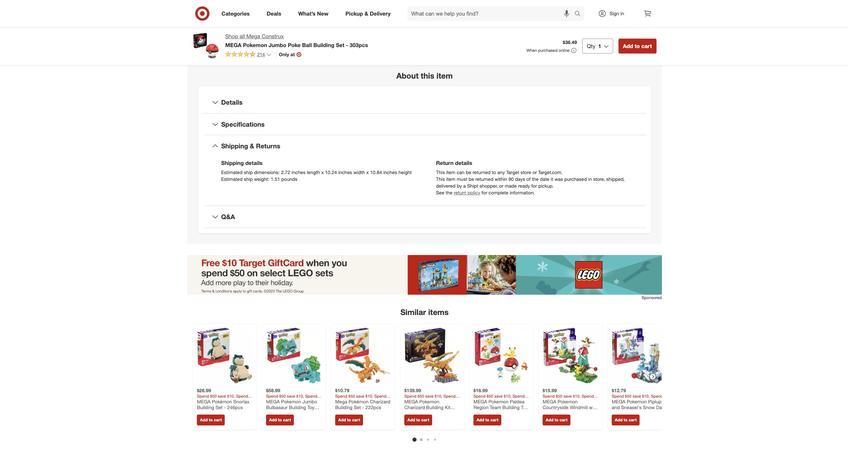 Task type: vqa. For each thing, say whether or not it's contained in the screenshot.


Task type: describe. For each thing, give the bounding box(es) containing it.
1 x from the left
[[322, 170, 324, 175]]

in inside return details this item can be returned to any target store or target.com. this item must be returned within 90 days of the date it was purchased in store, shipped, delivered by a shipt shopper, or made ready for pickup. see the return policy for complete information.
[[589, 176, 592, 182]]

1 vertical spatial item
[[446, 170, 456, 175]]

weight:
[[254, 176, 270, 182]]

return
[[436, 160, 454, 167]]

image gallery element
[[193, 0, 417, 55]]

about
[[397, 71, 419, 80]]

sign
[[610, 11, 620, 16]]

1 inside the mega pokemon jumbo bulbasaur building toy kit, with 1 action figure - 789pcs
[[284, 411, 287, 417]]

2 x from the left
[[367, 170, 369, 175]]

- inside shop all mega construx mega pokemon jumbo poke ball building set - 303pcs
[[346, 42, 348, 48]]

qty 1
[[587, 43, 602, 50]]

sign in
[[610, 11, 625, 16]]

mega pokémon snorlax building set - 246pcs image
[[197, 328, 253, 384]]

add to cart for mega pokemon countryside windmill with action figures, building set (240 pc)
[[546, 418, 568, 423]]

0 vertical spatial the
[[532, 176, 539, 182]]

mega pokemon piplup and sneasel's snow day with motion building set (171 pc) image
[[612, 328, 668, 384]]

information.
[[510, 190, 535, 196]]

1 vertical spatial or
[[500, 183, 504, 189]]

$16.99
[[474, 388, 488, 394]]

deals
[[267, 10, 281, 17]]

1 estimated from the top
[[221, 170, 243, 175]]

2 estimated from the top
[[221, 176, 243, 182]]

days
[[515, 176, 526, 182]]

specifications
[[221, 120, 265, 128]]

- inside mega pokémon snorlax building set - 246pcs
[[224, 405, 226, 411]]

mega for $16.99
[[474, 399, 487, 405]]

sneasel's
[[621, 405, 642, 411]]

- inside mega pokemon paldea region team building toy kit - 79pcs
[[481, 411, 483, 417]]

2 this from the top
[[436, 176, 445, 182]]

10.24
[[325, 170, 337, 175]]

1 vertical spatial returned
[[476, 176, 494, 182]]

toy inside mega pokemon paldea region team building toy kit - 79pcs
[[521, 405, 528, 411]]

with inside the mega pokemon jumbo bulbasaur building toy kit, with 1 action figure - 789pcs
[[274, 411, 283, 417]]

ball
[[302, 42, 312, 48]]

add to cart button for mega pokemon paldea region team building toy kit - 79pcs
[[474, 415, 502, 426]]

mega pokemon charizard building kit with motion - 1664pcs
[[404, 399, 452, 417]]

set inside shop all mega construx mega pokemon jumbo poke ball building set - 303pcs
[[336, 42, 345, 48]]

to for mega pokemon jumbo bulbasaur building toy kit, with 1 action figure - 789pcs
[[278, 418, 282, 423]]

mega inside shop all mega construx mega pokemon jumbo poke ball building set - 303pcs
[[247, 33, 260, 40]]

1 horizontal spatial 1
[[599, 43, 602, 50]]

jumbo inside shop all mega construx mega pokemon jumbo poke ball building set - 303pcs
[[269, 42, 287, 48]]

sponsored inside similar items region
[[642, 295, 662, 301]]

add to cart for mega pokemon charizard building kit with motion - 1664pcs
[[408, 418, 429, 423]]

0 vertical spatial item
[[437, 71, 453, 80]]

about this item
[[397, 71, 453, 80]]

categories link
[[216, 6, 258, 21]]

1664pcs
[[434, 411, 452, 417]]

it
[[551, 176, 554, 182]]

show more images button
[[277, 40, 333, 55]]

add to cart for mega pokémon charizard building set - 222pcs
[[338, 418, 360, 423]]

1 horizontal spatial or
[[533, 170, 537, 175]]

day
[[656, 405, 665, 411]]

shopper,
[[480, 183, 498, 189]]

piplup
[[648, 399, 662, 405]]

3 inches from the left
[[384, 170, 397, 175]]

mega inside shop all mega construx mega pokemon jumbo poke ball building set - 303pcs
[[225, 42, 242, 48]]

222pcs
[[365, 405, 381, 411]]

windmill
[[570, 405, 588, 411]]

shop all mega construx mega pokemon jumbo poke ball building set - 303pcs
[[225, 33, 368, 48]]

set inside mega pokémon snorlax building set - 246pcs
[[215, 405, 223, 411]]

cart for mega pokémon charizard building set - 222pcs
[[352, 418, 360, 423]]

pokemon for $15.99
[[558, 399, 578, 405]]

cart for mega pokemon charizard building kit with motion - 1664pcs
[[421, 418, 429, 423]]

pokemon for $139.99
[[419, 399, 440, 405]]

region
[[474, 405, 489, 411]]

pickup & delivery
[[346, 10, 391, 17]]

when
[[527, 48, 537, 53]]

mega pokémon charizard building set - 222pcs image
[[335, 328, 391, 384]]

mega pokemon paldea region team building toy kit - 79pcs
[[474, 399, 528, 417]]

$10.79
[[335, 388, 349, 394]]

only at
[[279, 52, 295, 57]]

cart for mega pokemon countryside windmill with action figures, building set (240 pc)
[[560, 418, 568, 423]]

any
[[498, 170, 505, 175]]

add to cart button for mega pokemon jumbo bulbasaur building toy kit, with 1 action figure - 789pcs
[[266, 415, 294, 426]]

79pcs
[[484, 411, 497, 417]]

return
[[454, 190, 467, 196]]

to for mega pokemon countryside windmill with action figures, building set (240 pc)
[[555, 418, 559, 423]]

to for mega pokémon snorlax building set - 246pcs
[[209, 418, 213, 423]]

pokemon for $12.79
[[627, 399, 647, 405]]

online
[[559, 48, 570, 53]]

toy inside the mega pokemon jumbo bulbasaur building toy kit, with 1 action figure - 789pcs
[[307, 405, 315, 411]]

mega for $12.79
[[612, 399, 626, 405]]

mega pokemon piplup and sneasel's snow day with motion building set (171 pc)
[[612, 399, 665, 423]]

motion inside mega pokemon piplup and sneasel's snow day with motion building set (171 pc)
[[622, 411, 637, 417]]

add to cart button for mega pokémon charizard building set - 222pcs
[[335, 415, 363, 426]]

details for return
[[455, 160, 473, 167]]

figure
[[303, 411, 316, 417]]

shop
[[225, 33, 238, 40]]

poke
[[288, 42, 301, 48]]

0 vertical spatial for
[[532, 183, 537, 189]]

building inside mega pokemon charizard building kit with motion - 1664pcs
[[426, 405, 444, 411]]

building inside mega pokemon countryside windmill with action figures, building set (240 pc)
[[576, 411, 593, 417]]

& for pickup
[[365, 10, 369, 17]]

sign in link
[[593, 6, 635, 21]]

snow
[[643, 405, 655, 411]]

was
[[555, 176, 563, 182]]

- inside the mega pokemon jumbo bulbasaur building toy kit, with 1 action figure - 789pcs
[[318, 411, 320, 417]]

delivery
[[370, 10, 391, 17]]

pickup & delivery link
[[340, 6, 399, 21]]

to for mega pokémon charizard building set - 222pcs
[[347, 418, 351, 423]]

building inside mega pokémon charizard building set - 222pcs
[[335, 405, 353, 411]]

bulbasaur
[[266, 405, 288, 411]]

similar
[[401, 308, 426, 317]]

add for mega pokemon piplup and sneasel's snow day with motion building set (171 pc)
[[615, 418, 623, 423]]

10.84
[[370, 170, 382, 175]]

0 vertical spatial sponsored
[[637, 42, 657, 48]]

action inside mega pokemon countryside windmill with action figures, building set (240 pc)
[[543, 411, 556, 417]]

0 vertical spatial returned
[[473, 170, 491, 175]]

set inside mega pokemon countryside windmill with action figures, building set (240 pc)
[[543, 417, 550, 423]]

0 vertical spatial advertisement region
[[433, 16, 657, 42]]

shipping & returns
[[221, 142, 280, 150]]

What can we help you find? suggestions appear below search field
[[408, 6, 576, 21]]

store,
[[594, 176, 605, 182]]

search button
[[572, 6, 588, 22]]

mega for $58.99
[[266, 399, 280, 405]]

figures,
[[558, 411, 574, 417]]

pokémon for 246pcs
[[212, 399, 232, 405]]

$12.79
[[612, 388, 626, 394]]

store
[[521, 170, 532, 175]]

only
[[279, 52, 289, 57]]

construx
[[262, 33, 284, 40]]

ready
[[518, 183, 530, 189]]

similar items
[[401, 308, 449, 317]]

1 ship from the top
[[244, 170, 253, 175]]

cart for mega pokemon jumbo bulbasaur building toy kit, with 1 action figure - 789pcs
[[283, 418, 291, 423]]

building inside the mega pokemon jumbo bulbasaur building toy kit, with 1 action figure - 789pcs
[[289, 405, 306, 411]]

2 inches from the left
[[338, 170, 352, 175]]

motion inside mega pokemon charizard building kit with motion - 1664pcs
[[415, 411, 429, 417]]

$139.99
[[404, 388, 421, 394]]

charizard for motion
[[404, 405, 425, 411]]

a
[[464, 183, 466, 189]]

214 link
[[225, 51, 272, 59]]

within
[[495, 176, 508, 182]]

add for mega pokémon snorlax building set - 246pcs
[[200, 418, 208, 423]]

to for mega pokemon charizard building kit with motion - 1664pcs
[[416, 418, 420, 423]]

must
[[457, 176, 468, 182]]

303pcs
[[350, 42, 368, 48]]

mega pokemon countryside windmill with action figures, building set (240 pc)
[[543, 399, 598, 423]]

$26.99
[[197, 388, 211, 394]]

pokemon for $58.99
[[281, 399, 301, 405]]

building inside mega pokémon snorlax building set - 246pcs
[[197, 405, 214, 411]]

oobu
[[204, 13, 216, 18]]

mega pokemon countryside windmill with action figures, building set (240 pc) image
[[543, 328, 598, 384]]

action inside the mega pokemon jumbo bulbasaur building toy kit, with 1 action figure - 789pcs
[[288, 411, 302, 417]]

(171
[[612, 417, 621, 423]]

cart for mega pokémon snorlax building set - 246pcs
[[214, 418, 222, 423]]

1 vertical spatial for
[[482, 190, 488, 196]]

mega for $15.99
[[543, 399, 557, 405]]

paldea
[[510, 399, 525, 405]]

target.com.
[[539, 170, 563, 175]]

mega pokemon jumbo bulbasaur building toy kit, with 1 action figure - 789pcs image
[[266, 328, 322, 384]]

at
[[291, 52, 295, 57]]

more
[[297, 44, 309, 51]]

kit,
[[266, 411, 273, 417]]



Task type: locate. For each thing, give the bounding box(es) containing it.
date
[[540, 176, 550, 182]]

1 horizontal spatial x
[[367, 170, 369, 175]]

mega inside mega pokémon snorlax building set - 246pcs
[[197, 399, 211, 405]]

with right windmill
[[589, 405, 598, 411]]

set inside mega pokemon piplup and sneasel's snow day with motion building set (171 pc)
[[657, 411, 664, 417]]

ship
[[244, 170, 253, 175], [244, 176, 253, 182]]

photo from oobu, 5 of 7 image
[[193, 0, 302, 34]]

pokemon up 214
[[243, 42, 267, 48]]

categories
[[222, 10, 250, 17]]

mega pokémon snorlax building set - 246pcs
[[197, 399, 249, 411]]

1 horizontal spatial details
[[455, 160, 473, 167]]

shipping inside dropdown button
[[221, 142, 248, 150]]

pounds
[[281, 176, 298, 182]]

pokemon inside mega pokemon paldea region team building toy kit - 79pcs
[[489, 399, 509, 405]]

0 vertical spatial &
[[365, 10, 369, 17]]

x right width
[[367, 170, 369, 175]]

inches left width
[[338, 170, 352, 175]]

1 vertical spatial be
[[469, 176, 474, 182]]

charizard inside mega pokemon charizard building kit with motion - 1664pcs
[[404, 405, 425, 411]]

this up delivered
[[436, 176, 445, 182]]

- down region
[[481, 411, 483, 417]]

1 vertical spatial ship
[[244, 176, 253, 182]]

inches up pounds
[[292, 170, 306, 175]]

shipping down specifications at the top of page
[[221, 142, 248, 150]]

kit up 1664pcs
[[445, 405, 451, 411]]

mega pokemon charizard building kit with motion - 1664pcs image
[[404, 328, 460, 384]]

pokémon up 222pcs
[[349, 399, 369, 405]]

purchased inside return details this item can be returned to any target store or target.com. this item must be returned within 90 days of the date it was purchased in store, shipped, delivered by a shipt shopper, or made ready for pickup. see the return policy for complete information.
[[565, 176, 587, 182]]

with inside mega pokemon charizard building kit with motion - 1664pcs
[[404, 411, 413, 417]]

can
[[457, 170, 465, 175]]

2 ship from the top
[[244, 176, 253, 182]]

show
[[281, 44, 295, 51]]

mega inside the mega pokemon jumbo bulbasaur building toy kit, with 1 action figure - 789pcs
[[266, 399, 280, 405]]

mega inside mega pokemon piplup and sneasel's snow day with motion building set (171 pc)
[[612, 399, 626, 405]]

purchased right was
[[565, 176, 587, 182]]

or right the store
[[533, 170, 537, 175]]

mega
[[247, 33, 260, 40], [335, 399, 347, 405]]

mega down '$139.99'
[[404, 399, 418, 405]]

the down delivered
[[446, 190, 453, 196]]

2 pokémon from the left
[[349, 399, 369, 405]]

0 horizontal spatial purchased
[[539, 48, 558, 53]]

toy up figure
[[307, 405, 315, 411]]

kit
[[445, 405, 451, 411], [474, 411, 479, 417]]

to for mega pokemon piplup and sneasel's snow day with motion building set (171 pc)
[[624, 418, 628, 423]]

0 vertical spatial 1
[[599, 43, 602, 50]]

2 action from the left
[[543, 411, 556, 417]]

1 horizontal spatial motion
[[622, 411, 637, 417]]

mega down shop
[[225, 42, 242, 48]]

0 vertical spatial in
[[621, 11, 625, 16]]

789pcs
[[266, 417, 282, 423]]

building down windmill
[[576, 411, 593, 417]]

0 horizontal spatial action
[[288, 411, 302, 417]]

2 toy from the left
[[521, 405, 528, 411]]

specifications button
[[204, 114, 646, 135]]

building inside shop all mega construx mega pokemon jumbo poke ball building set - 303pcs
[[314, 42, 335, 48]]

and
[[612, 405, 620, 411]]

- left 1664pcs
[[431, 411, 432, 417]]

show more images
[[281, 44, 328, 51]]

- left 222pcs
[[362, 405, 364, 411]]

motion down the sneasel's
[[622, 411, 637, 417]]

1 horizontal spatial pc)
[[623, 417, 629, 423]]

- inside mega pokemon charizard building kit with motion - 1664pcs
[[431, 411, 432, 417]]

1 toy from the left
[[307, 405, 315, 411]]

action down countryside
[[543, 411, 556, 417]]

this down return
[[436, 170, 445, 175]]

mega inside mega pokemon countryside windmill with action figures, building set (240 pc)
[[543, 399, 557, 405]]

charizard down '$139.99'
[[404, 405, 425, 411]]

similar items region
[[187, 255, 672, 463]]

1 right "qty"
[[599, 43, 602, 50]]

pokémon up 246pcs
[[212, 399, 232, 405]]

1 horizontal spatial charizard
[[404, 405, 425, 411]]

mega for $26.99
[[197, 399, 211, 405]]

add for mega pokemon countryside windmill with action figures, building set (240 pc)
[[546, 418, 554, 423]]

cart for mega pokemon piplup and sneasel's snow day with motion building set (171 pc)
[[629, 418, 637, 423]]

2 vertical spatial item
[[446, 176, 456, 182]]

1 vertical spatial shipping
[[221, 160, 244, 167]]

1 horizontal spatial action
[[543, 411, 556, 417]]

building right ball
[[314, 42, 335, 48]]

0 horizontal spatial in
[[589, 176, 592, 182]]

mega inside mega pokémon charizard building set - 222pcs
[[335, 399, 347, 405]]

for
[[532, 183, 537, 189], [482, 190, 488, 196]]

pokemon inside mega pokemon piplup and sneasel's snow day with motion building set (171 pc)
[[627, 399, 647, 405]]

item up delivered
[[446, 176, 456, 182]]

add to cart button for mega pokemon countryside windmill with action figures, building set (240 pc)
[[543, 415, 571, 426]]

policy
[[468, 190, 481, 196]]

with down bulbasaur
[[274, 411, 283, 417]]

0 horizontal spatial charizard
[[370, 399, 391, 405]]

kit inside mega pokemon charizard building kit with motion - 1664pcs
[[445, 405, 451, 411]]

$58.99
[[266, 388, 280, 394]]

pokémon
[[212, 399, 232, 405], [349, 399, 369, 405]]

cart
[[642, 43, 652, 50], [214, 418, 222, 423], [283, 418, 291, 423], [352, 418, 360, 423], [421, 418, 429, 423], [491, 418, 499, 423], [560, 418, 568, 423], [629, 418, 637, 423]]

1 horizontal spatial toy
[[521, 405, 528, 411]]

details up can
[[455, 160, 473, 167]]

1 this from the top
[[436, 170, 445, 175]]

estimated left weight:
[[221, 176, 243, 182]]

by
[[457, 183, 462, 189]]

cart for mega pokemon paldea region team building toy kit - 79pcs
[[491, 418, 499, 423]]

building
[[314, 42, 335, 48], [197, 405, 214, 411], [289, 405, 306, 411], [335, 405, 353, 411], [426, 405, 444, 411], [503, 405, 520, 411], [576, 411, 593, 417], [638, 411, 655, 417]]

1 motion from the left
[[415, 411, 429, 417]]

1 horizontal spatial inches
[[338, 170, 352, 175]]

mega down $10.79
[[335, 399, 347, 405]]

kit down region
[[474, 411, 479, 417]]

shipping inside the shipping details estimated ship dimensions: 2.72 inches length x 10.24 inches width x 10.84 inches height estimated ship weight: 1.51 pounds
[[221, 160, 244, 167]]

0 horizontal spatial kit
[[445, 405, 451, 411]]

jumbo up figure
[[302, 399, 317, 405]]

purchased right when
[[539, 48, 558, 53]]

building down the snow
[[638, 411, 655, 417]]

add for mega pokemon charizard building kit with motion - 1664pcs
[[408, 418, 415, 423]]

motion left 1664pcs
[[415, 411, 429, 417]]

be right can
[[466, 170, 472, 175]]

0 vertical spatial or
[[533, 170, 537, 175]]

with up (171
[[612, 411, 621, 417]]

pc) right (171
[[623, 417, 629, 423]]

set left 246pcs
[[215, 405, 223, 411]]

- right figure
[[318, 411, 320, 417]]

2.72
[[281, 170, 290, 175]]

the right the of
[[532, 176, 539, 182]]

q&a button
[[204, 206, 646, 228]]

1 vertical spatial mega
[[335, 399, 347, 405]]

add for mega pokémon charizard building set - 222pcs
[[338, 418, 346, 423]]

1 horizontal spatial pokémon
[[349, 399, 369, 405]]

add to cart for mega pokémon snorlax building set - 246pcs
[[200, 418, 222, 423]]

for right the ready
[[532, 183, 537, 189]]

mega for $139.99
[[404, 399, 418, 405]]

pc) inside mega pokemon piplup and sneasel's snow day with motion building set (171 pc)
[[623, 417, 629, 423]]

pokémon inside mega pokémon charizard building set - 222pcs
[[349, 399, 369, 405]]

inches
[[292, 170, 306, 175], [338, 170, 352, 175], [384, 170, 397, 175]]

2 shipping from the top
[[221, 160, 244, 167]]

pokemon inside shop all mega construx mega pokemon jumbo poke ball building set - 303pcs
[[243, 42, 267, 48]]

building inside mega pokemon piplup and sneasel's snow day with motion building set (171 pc)
[[638, 411, 655, 417]]

be up shipt
[[469, 176, 474, 182]]

mega inside mega pokemon paldea region team building toy kit - 79pcs
[[474, 399, 487, 405]]

length
[[307, 170, 320, 175]]

0 vertical spatial ship
[[244, 170, 253, 175]]

& left returns
[[250, 142, 254, 150]]

to inside return details this item can be returned to any target store or target.com. this item must be returned within 90 days of the date it was purchased in store, shipped, delivered by a shipt shopper, or made ready for pickup. see the return policy for complete information.
[[492, 170, 496, 175]]

0 horizontal spatial x
[[322, 170, 324, 175]]

to for mega pokemon paldea region team building toy kit - 79pcs
[[486, 418, 489, 423]]

1 horizontal spatial kit
[[474, 411, 479, 417]]

details for shipping
[[245, 160, 263, 167]]

0 horizontal spatial &
[[250, 142, 254, 150]]

estimated
[[221, 170, 243, 175], [221, 176, 243, 182]]

mega up and
[[612, 399, 626, 405]]

add to cart button for mega pokémon snorlax building set - 246pcs
[[197, 415, 225, 426]]

1.51
[[271, 176, 280, 182]]

inches right the '10.84'
[[384, 170, 397, 175]]

1 vertical spatial the
[[446, 190, 453, 196]]

mega up bulbasaur
[[266, 399, 280, 405]]

or
[[533, 170, 537, 175], [500, 183, 504, 189]]

1 pc) from the left
[[562, 417, 569, 423]]

with
[[589, 405, 598, 411], [274, 411, 283, 417], [404, 411, 413, 417], [612, 411, 621, 417]]

214
[[257, 52, 265, 57]]

1 action from the left
[[288, 411, 302, 417]]

what's new link
[[293, 6, 337, 21]]

pokemon up 1664pcs
[[419, 399, 440, 405]]

0 horizontal spatial for
[[482, 190, 488, 196]]

details button
[[204, 92, 646, 113]]

pokemon up bulbasaur
[[281, 399, 301, 405]]

mega pokémon charizard building set - 222pcs
[[335, 399, 391, 411]]

1 vertical spatial this
[[436, 176, 445, 182]]

jumbo down construx on the top of the page
[[269, 42, 287, 48]]

add to cart button for mega pokemon charizard building kit with motion - 1664pcs
[[404, 415, 432, 426]]

0 horizontal spatial details
[[245, 160, 263, 167]]

shipped,
[[607, 176, 625, 182]]

1 horizontal spatial the
[[532, 176, 539, 182]]

advertisement region inside similar items region
[[187, 255, 662, 295]]

estimated down shipping & returns
[[221, 170, 243, 175]]

image of mega pokemon jumbo poke ball building set - 303pcs image
[[193, 33, 220, 60]]

1 pokémon from the left
[[212, 399, 232, 405]]

0 horizontal spatial motion
[[415, 411, 429, 417]]

details up dimensions:
[[245, 160, 263, 167]]

pokemon up team
[[489, 399, 509, 405]]

ship left dimensions:
[[244, 170, 253, 175]]

items
[[429, 308, 449, 317]]

add for mega pokemon paldea region team building toy kit - 79pcs
[[477, 418, 484, 423]]

0 horizontal spatial inches
[[292, 170, 306, 175]]

1 vertical spatial sponsored
[[642, 295, 662, 301]]

pickup
[[346, 10, 363, 17]]

1 shipping from the top
[[221, 142, 248, 150]]

returns
[[256, 142, 280, 150]]

2 horizontal spatial inches
[[384, 170, 397, 175]]

1 horizontal spatial purchased
[[565, 176, 587, 182]]

pokemon inside mega pokemon charizard building kit with motion - 1664pcs
[[419, 399, 440, 405]]

(240
[[551, 417, 561, 423]]

2 pc) from the left
[[623, 417, 629, 423]]

ship left weight:
[[244, 176, 253, 182]]

what's new
[[298, 10, 329, 17]]

building up 1664pcs
[[426, 405, 444, 411]]

details inside the shipping details estimated ship dimensions: 2.72 inches length x 10.24 inches width x 10.84 inches height estimated ship weight: 1.51 pounds
[[245, 160, 263, 167]]

in right sign at the top of the page
[[621, 11, 625, 16]]

1 vertical spatial advertisement region
[[187, 255, 662, 295]]

0 horizontal spatial toy
[[307, 405, 315, 411]]

1 horizontal spatial &
[[365, 10, 369, 17]]

mega up region
[[474, 399, 487, 405]]

& right pickup
[[365, 10, 369, 17]]

jumbo
[[269, 42, 287, 48], [302, 399, 317, 405]]

add for mega pokemon jumbo bulbasaur building toy kit, with 1 action figure - 789pcs
[[269, 418, 277, 423]]

images
[[311, 44, 328, 51]]

- inside mega pokémon charizard building set - 222pcs
[[362, 405, 364, 411]]

set left (240
[[543, 417, 550, 423]]

0 vertical spatial charizard
[[370, 399, 391, 405]]

new
[[317, 10, 329, 17]]

details inside return details this item can be returned to any target store or target.com. this item must be returned within 90 days of the date it was purchased in store, shipped, delivered by a shipt shopper, or made ready for pickup. see the return policy for complete information.
[[455, 160, 473, 167]]

1 down bulbasaur
[[284, 411, 287, 417]]

mega down the $26.99
[[197, 399, 211, 405]]

shipt
[[467, 183, 479, 189]]

1 vertical spatial in
[[589, 176, 592, 182]]

for down the shopper,
[[482, 190, 488, 196]]

pc) inside mega pokemon countryside windmill with action figures, building set (240 pc)
[[562, 417, 569, 423]]

$15.99
[[543, 388, 557, 394]]

target
[[507, 170, 520, 175]]

0 horizontal spatial jumbo
[[269, 42, 287, 48]]

0 horizontal spatial or
[[500, 183, 504, 189]]

&
[[365, 10, 369, 17], [250, 142, 254, 150]]

0 vertical spatial shipping
[[221, 142, 248, 150]]

& inside dropdown button
[[250, 142, 254, 150]]

building inside mega pokemon paldea region team building toy kit - 79pcs
[[503, 405, 520, 411]]

pokemon inside the mega pokemon jumbo bulbasaur building toy kit, with 1 action figure - 789pcs
[[281, 399, 301, 405]]

- left 303pcs
[[346, 42, 348, 48]]

dimensions:
[[254, 170, 280, 175]]

x
[[322, 170, 324, 175], [367, 170, 369, 175]]

0 vertical spatial estimated
[[221, 170, 243, 175]]

0 horizontal spatial 1
[[284, 411, 287, 417]]

add to cart for mega pokemon jumbo bulbasaur building toy kit, with 1 action figure - 789pcs
[[269, 418, 291, 423]]

add to cart for mega pokemon paldea region team building toy kit - 79pcs
[[477, 418, 499, 423]]

pokemon up the sneasel's
[[627, 399, 647, 405]]

with inside mega pokemon countryside windmill with action figures, building set (240 pc)
[[589, 405, 598, 411]]

charizard up 222pcs
[[370, 399, 391, 405]]

pokémon inside mega pokémon snorlax building set - 246pcs
[[212, 399, 232, 405]]

set down day
[[657, 411, 664, 417]]

team
[[490, 405, 501, 411]]

set left 303pcs
[[336, 42, 345, 48]]

building down the $26.99
[[197, 405, 214, 411]]

shipping for shipping details estimated ship dimensions: 2.72 inches length x 10.24 inches width x 10.84 inches height estimated ship weight: 1.51 pounds
[[221, 160, 244, 167]]

details
[[221, 98, 243, 106]]

to
[[635, 43, 640, 50], [492, 170, 496, 175], [209, 418, 213, 423], [278, 418, 282, 423], [347, 418, 351, 423], [416, 418, 420, 423], [486, 418, 489, 423], [555, 418, 559, 423], [624, 418, 628, 423]]

0 vertical spatial be
[[466, 170, 472, 175]]

shipping down shipping & returns
[[221, 160, 244, 167]]

1 horizontal spatial for
[[532, 183, 537, 189]]

1 vertical spatial jumbo
[[302, 399, 317, 405]]

in left store,
[[589, 176, 592, 182]]

& for shipping
[[250, 142, 254, 150]]

add to cart for mega pokemon piplup and sneasel's snow day with motion building set (171 pc)
[[615, 418, 637, 423]]

building up figure
[[289, 405, 306, 411]]

x left 10.24
[[322, 170, 324, 175]]

complete
[[489, 190, 509, 196]]

1 vertical spatial charizard
[[404, 405, 425, 411]]

charizard inside mega pokémon charizard building set - 222pcs
[[370, 399, 391, 405]]

set left 222pcs
[[354, 405, 361, 411]]

pokémon for 222pcs
[[349, 399, 369, 405]]

building down paldea
[[503, 405, 520, 411]]

1 horizontal spatial mega
[[335, 399, 347, 405]]

mega pokemon paldea region team building toy kit - 79pcs image
[[474, 328, 529, 384]]

what's
[[298, 10, 316, 17]]

add to cart button for mega pokemon piplup and sneasel's snow day with motion building set (171 pc)
[[612, 415, 640, 426]]

pokemon inside mega pokemon countryside windmill with action figures, building set (240 pc)
[[558, 399, 578, 405]]

0 horizontal spatial pokémon
[[212, 399, 232, 405]]

pokemon for $16.99
[[489, 399, 509, 405]]

action
[[288, 411, 302, 417], [543, 411, 556, 417]]

pokemon up figures,
[[558, 399, 578, 405]]

mega
[[225, 42, 242, 48], [197, 399, 211, 405], [266, 399, 280, 405], [404, 399, 418, 405], [474, 399, 487, 405], [543, 399, 557, 405], [612, 399, 626, 405]]

motion
[[415, 411, 429, 417], [622, 411, 637, 417]]

1 details from the left
[[245, 160, 263, 167]]

charizard for 222pcs
[[370, 399, 391, 405]]

return policy link
[[454, 190, 481, 196]]

pc) down figures,
[[562, 417, 569, 423]]

0 horizontal spatial the
[[446, 190, 453, 196]]

0 horizontal spatial pc)
[[562, 417, 569, 423]]

0 vertical spatial this
[[436, 170, 445, 175]]

with down '$139.99'
[[404, 411, 413, 417]]

pickup.
[[539, 183, 554, 189]]

shipping for shipping & returns
[[221, 142, 248, 150]]

shipping details estimated ship dimensions: 2.72 inches length x 10.24 inches width x 10.84 inches height estimated ship weight: 1.51 pounds
[[221, 160, 412, 182]]

2 motion from the left
[[622, 411, 637, 417]]

0 vertical spatial jumbo
[[269, 42, 287, 48]]

0 vertical spatial purchased
[[539, 48, 558, 53]]

made
[[505, 183, 517, 189]]

set inside mega pokémon charizard building set - 222pcs
[[354, 405, 361, 411]]

mega inside mega pokemon charizard building kit with motion - 1664pcs
[[404, 399, 418, 405]]

1 inches from the left
[[292, 170, 306, 175]]

1 vertical spatial purchased
[[565, 176, 587, 182]]

advertisement region
[[433, 16, 657, 42], [187, 255, 662, 295]]

0 vertical spatial mega
[[247, 33, 260, 40]]

jumbo inside the mega pokemon jumbo bulbasaur building toy kit, with 1 action figure - 789pcs
[[302, 399, 317, 405]]

action left figure
[[288, 411, 302, 417]]

2 details from the left
[[455, 160, 473, 167]]

this
[[421, 71, 435, 80]]

1 horizontal spatial in
[[621, 11, 625, 16]]

with inside mega pokemon piplup and sneasel's snow day with motion building set (171 pc)
[[612, 411, 621, 417]]

1 vertical spatial &
[[250, 142, 254, 150]]

when purchased online
[[527, 48, 570, 53]]

toy down paldea
[[521, 405, 528, 411]]

0 horizontal spatial mega
[[247, 33, 260, 40]]

kit inside mega pokemon paldea region team building toy kit - 79pcs
[[474, 411, 479, 417]]

1 vertical spatial 1
[[284, 411, 287, 417]]

item right this
[[437, 71, 453, 80]]

or down the within
[[500, 183, 504, 189]]

width
[[354, 170, 365, 175]]

building down $10.79
[[335, 405, 353, 411]]

mega up countryside
[[543, 399, 557, 405]]

1 vertical spatial estimated
[[221, 176, 243, 182]]

mega right "all"
[[247, 33, 260, 40]]

- left 246pcs
[[224, 405, 226, 411]]

q&a
[[221, 213, 235, 221]]

return details this item can be returned to any target store or target.com. this item must be returned within 90 days of the date it was purchased in store, shipped, delivered by a shipt shopper, or made ready for pickup. see the return policy for complete information.
[[436, 160, 625, 196]]

add to cart button
[[619, 39, 657, 54], [197, 415, 225, 426], [266, 415, 294, 426], [335, 415, 363, 426], [404, 415, 432, 426], [474, 415, 502, 426], [543, 415, 571, 426], [612, 415, 640, 426]]

1 horizontal spatial jumbo
[[302, 399, 317, 405]]

item left can
[[446, 170, 456, 175]]



